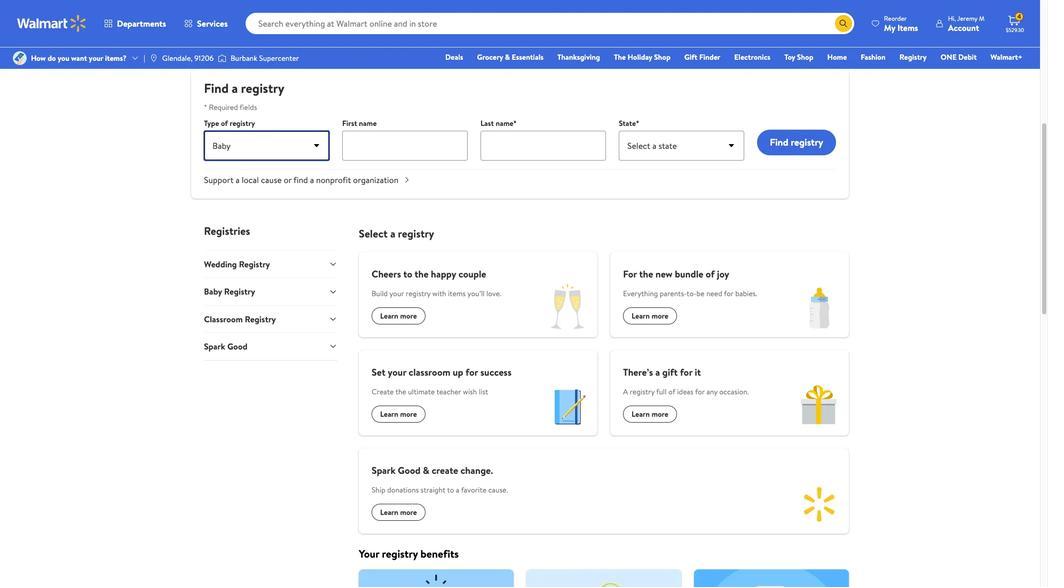 Task type: describe. For each thing, give the bounding box(es) containing it.
finder
[[699, 52, 721, 62]]

create
[[372, 387, 394, 397]]

learn for for
[[632, 311, 650, 321]]

the holiday shop link
[[609, 51, 675, 63]]

glendale, 91206
[[162, 53, 214, 64]]

learn for set
[[380, 409, 398, 420]]

toy shop link
[[780, 51, 818, 63]]

want
[[71, 53, 87, 64]]

0 horizontal spatial of
[[221, 118, 228, 129]]

grocery
[[477, 52, 503, 62]]

more for a
[[652, 409, 669, 420]]

gifts for life's big moments. make celebrations special with a walmart registry. create your registry. manage a registry. image
[[402, 0, 849, 61]]

list
[[479, 387, 488, 397]]

*
[[204, 102, 207, 113]]

good for spark good & create change.
[[398, 464, 421, 477]]

build your registry with items you'll love.
[[372, 288, 501, 299]]

type
[[204, 118, 219, 129]]

good for spark good
[[227, 341, 248, 353]]

change.
[[461, 464, 493, 477]]

supercenter
[[259, 53, 299, 64]]

support
[[204, 174, 234, 186]]

baby
[[204, 286, 222, 298]]

Walmart Site-Wide search field
[[245, 13, 854, 34]]

$529.30
[[1006, 26, 1024, 34]]

couple
[[459, 268, 486, 281]]

name
[[359, 118, 377, 129]]

cause.
[[488, 485, 508, 496]]

registry link
[[895, 51, 932, 63]]

benefits
[[421, 547, 459, 561]]

learn more button for your
[[372, 406, 426, 423]]

learn for spark
[[380, 507, 398, 518]]

find for a
[[204, 79, 229, 97]]

deals link
[[441, 51, 468, 63]]

0 horizontal spatial &
[[423, 464, 429, 477]]

your for set
[[388, 366, 406, 379]]

grocery & essentials
[[477, 52, 544, 62]]

2 vertical spatial of
[[669, 387, 676, 397]]

search icon image
[[839, 19, 848, 28]]

reorder my items
[[884, 14, 918, 33]]

cause
[[261, 174, 282, 186]]

learn more button for the
[[623, 308, 677, 325]]

wish
[[463, 387, 477, 397]]

set your classroom up for success
[[372, 366, 512, 379]]

any
[[707, 387, 718, 397]]

learn more for the
[[632, 311, 669, 321]]

spark good & create change.
[[372, 464, 493, 477]]

you'll
[[468, 288, 485, 299]]

fashion link
[[856, 51, 891, 63]]

thanksgiving
[[558, 52, 600, 62]]

everything parents-to-be need for babies.
[[623, 288, 757, 299]]

you
[[58, 53, 69, 64]]

learn for there's
[[632, 409, 650, 420]]

find a registry * required fields
[[204, 79, 285, 113]]

learn more button for good
[[372, 504, 426, 521]]

electronics
[[734, 52, 771, 62]]

walmart image
[[17, 15, 87, 32]]

gift
[[662, 366, 678, 379]]

cheers to the happy couple. build your registry with items you'll love. learn more. image
[[539, 279, 598, 338]]

for right up
[[466, 366, 478, 379]]

one debit
[[941, 52, 977, 62]]

Last name* text field
[[481, 131, 606, 161]]

find for registry
[[770, 135, 789, 149]]

create
[[432, 464, 458, 477]]

registry inside find a registry * required fields
[[241, 79, 285, 97]]

ultimate
[[408, 387, 435, 397]]

nonprofit
[[316, 174, 351, 186]]

create the ultimate teacher wish list
[[372, 387, 488, 397]]

set
[[372, 366, 386, 379]]

one debit link
[[936, 51, 982, 63]]

spark good & create change. ship donations straight to a favorite cause. learn more. image
[[790, 475, 849, 534]]

items?
[[105, 53, 127, 64]]

required
[[209, 102, 238, 113]]

a
[[623, 387, 628, 397]]

1 horizontal spatial the
[[415, 268, 429, 281]]

toy
[[785, 52, 795, 62]]

jeremy
[[957, 14, 978, 23]]

classroom
[[204, 313, 243, 325]]

departments button
[[95, 11, 175, 36]]

gift
[[685, 52, 698, 62]]

more for good
[[400, 507, 417, 518]]

for left any
[[695, 387, 705, 397]]

set your classroom up for success& create change. create the ultimate teacher wish list. learn more. image
[[539, 377, 598, 436]]

spark for spark good & create change.
[[372, 464, 396, 477]]

grocery & essentials link
[[472, 51, 548, 63]]

spark for spark good
[[204, 341, 225, 353]]

your registry benefits
[[359, 547, 459, 561]]

home link
[[823, 51, 852, 63]]

how do you want your items?
[[31, 53, 127, 64]]

happy
[[431, 268, 456, 281]]

the holiday shop
[[614, 52, 671, 62]]

registry inside button
[[791, 135, 823, 149]]

last name*
[[481, 118, 517, 129]]

first name
[[342, 118, 377, 129]]



Task type: vqa. For each thing, say whether or not it's contained in the screenshot.
LEGO inside Lego Ninjago
no



Task type: locate. For each thing, give the bounding box(es) containing it.
registry for classroom registry
[[245, 313, 276, 325]]

first
[[342, 118, 357, 129]]

select a registry
[[359, 226, 434, 241]]

a for support
[[236, 174, 240, 186]]

of right full
[[669, 387, 676, 397]]

love.
[[486, 288, 501, 299]]

learn more down full
[[632, 409, 669, 420]]

1 horizontal spatial find
[[770, 135, 789, 149]]

0 vertical spatial spark
[[204, 341, 225, 353]]

find registry button
[[757, 130, 836, 155]]

more down the build your registry with items you'll love. on the left of the page
[[400, 311, 417, 321]]

learn more button down create
[[372, 406, 426, 423]]

a right find
[[310, 174, 314, 186]]

items
[[448, 288, 466, 299]]

learn down everything
[[632, 311, 650, 321]]

more down donations
[[400, 507, 417, 518]]

for
[[724, 288, 734, 299], [466, 366, 478, 379], [680, 366, 693, 379], [695, 387, 705, 397]]

1 vertical spatial your
[[390, 288, 404, 299]]

0 horizontal spatial spark
[[204, 341, 225, 353]]

the right for
[[639, 268, 653, 281]]

learn down the build
[[380, 311, 398, 321]]

bundle
[[675, 268, 704, 281]]

for left it
[[680, 366, 693, 379]]

0 vertical spatial to
[[403, 268, 412, 281]]

learn more button down full
[[623, 406, 677, 423]]

& right grocery
[[505, 52, 510, 62]]

1 vertical spatial spark
[[372, 464, 396, 477]]

learn more down the build
[[380, 311, 417, 321]]

good up donations
[[398, 464, 421, 477]]

ship
[[372, 485, 385, 496]]

0 horizontal spatial  image
[[13, 51, 27, 65]]

a for find
[[232, 79, 238, 97]]

learn more button down the build
[[372, 308, 426, 325]]

spark down classroom
[[204, 341, 225, 353]]

burbank
[[231, 53, 257, 64]]

your for build
[[390, 288, 404, 299]]

1 list item from the left
[[352, 570, 520, 587]]

ideas
[[677, 387, 694, 397]]

registry down items
[[900, 52, 927, 62]]

how
[[31, 53, 46, 64]]

to-
[[687, 288, 697, 299]]

more down ultimate
[[400, 409, 417, 420]]

2 horizontal spatial the
[[639, 268, 653, 281]]

0 vertical spatial find
[[204, 79, 229, 97]]

more down full
[[652, 409, 669, 420]]

learn down ship
[[380, 507, 398, 518]]

more for the
[[652, 311, 669, 321]]

learn more for your
[[380, 409, 417, 420]]

the left the happy
[[415, 268, 429, 281]]

1 horizontal spatial good
[[398, 464, 421, 477]]

a for select
[[390, 226, 395, 241]]

|
[[144, 53, 145, 64]]

walmart+ link
[[986, 51, 1027, 63]]

thanksgiving link
[[553, 51, 605, 63]]

2 vertical spatial your
[[388, 366, 406, 379]]

learn down create
[[380, 409, 398, 420]]

shop right holiday
[[654, 52, 671, 62]]

to
[[403, 268, 412, 281], [447, 485, 454, 496]]

of
[[221, 118, 228, 129], [706, 268, 715, 281], [669, 387, 676, 397]]

a registry full of ideas for any occasion.
[[623, 387, 749, 397]]

1 horizontal spatial to
[[447, 485, 454, 496]]

 image right |
[[149, 54, 158, 62]]

1 vertical spatial &
[[423, 464, 429, 477]]

1 horizontal spatial of
[[669, 387, 676, 397]]

& left create
[[423, 464, 429, 477]]

there's
[[623, 366, 653, 379]]

deals
[[445, 52, 463, 62]]

2 horizontal spatial of
[[706, 268, 715, 281]]

more for to
[[400, 311, 417, 321]]

gift finder
[[685, 52, 721, 62]]

registry
[[241, 79, 285, 97], [230, 118, 255, 129], [791, 135, 823, 149], [398, 226, 434, 241], [406, 288, 431, 299], [630, 387, 655, 397], [382, 547, 418, 561]]

learn more down donations
[[380, 507, 417, 518]]

registry inside "dropdown button"
[[224, 286, 255, 298]]

1 vertical spatial to
[[447, 485, 454, 496]]

the for for the new bundle of joy
[[639, 268, 653, 281]]

the
[[415, 268, 429, 281], [639, 268, 653, 281], [396, 387, 406, 397]]

it
[[695, 366, 701, 379]]

your
[[89, 53, 103, 64], [390, 288, 404, 299], [388, 366, 406, 379]]

a right "select"
[[390, 226, 395, 241]]

learn more button for to
[[372, 308, 426, 325]]

spark inside dropdown button
[[204, 341, 225, 353]]

need
[[707, 288, 722, 299]]

cheers
[[372, 268, 401, 281]]

0 horizontal spatial the
[[396, 387, 406, 397]]

a left the 'local'
[[236, 174, 240, 186]]

learn for cheers
[[380, 311, 398, 321]]

learn more button down donations
[[372, 504, 426, 521]]

occasion.
[[719, 387, 749, 397]]

your right want
[[89, 53, 103, 64]]

1 vertical spatial good
[[398, 464, 421, 477]]

registry up baby registry "dropdown button"
[[239, 258, 270, 270]]

list item
[[352, 570, 520, 587], [520, 570, 688, 587], [688, 570, 856, 587]]

my
[[884, 22, 896, 33]]

1 vertical spatial of
[[706, 268, 715, 281]]

name*
[[496, 118, 517, 129]]

services
[[197, 18, 228, 29]]

debit
[[959, 52, 977, 62]]

registry inside dropdown button
[[245, 313, 276, 325]]

baby registry
[[204, 286, 255, 298]]

support a local cause or find a nonprofit organization link
[[204, 169, 836, 186]]

learn more button for a
[[623, 406, 677, 423]]

classroom registry button
[[204, 305, 338, 333]]

1 horizontal spatial spark
[[372, 464, 396, 477]]

there's a gift for it. a registry full of ideas for any occasion. learn more. image
[[790, 377, 849, 436]]

registry up spark good dropdown button
[[245, 313, 276, 325]]

wedding registry
[[204, 258, 270, 270]]

find inside button
[[770, 135, 789, 149]]

1 horizontal spatial &
[[505, 52, 510, 62]]

more down parents-
[[652, 311, 669, 321]]

1 vertical spatial find
[[770, 135, 789, 149]]

your right set
[[388, 366, 406, 379]]

up
[[453, 366, 463, 379]]

spark up ship
[[372, 464, 396, 477]]

everything
[[623, 288, 658, 299]]

2 list item from the left
[[520, 570, 688, 587]]

for right need
[[724, 288, 734, 299]]

account
[[948, 22, 979, 33]]

select
[[359, 226, 388, 241]]

registry right baby on the left of the page
[[224, 286, 255, 298]]

learn more
[[380, 311, 417, 321], [632, 311, 669, 321], [380, 409, 417, 420], [632, 409, 669, 420], [380, 507, 417, 518]]

find
[[294, 174, 308, 186]]

donations
[[387, 485, 419, 496]]

 image for glendale, 91206
[[149, 54, 158, 62]]

a for there's
[[656, 366, 660, 379]]

m
[[979, 14, 985, 23]]

hi,
[[948, 14, 956, 23]]

success
[[480, 366, 512, 379]]

 image
[[13, 51, 27, 65], [149, 54, 158, 62]]

services button
[[175, 11, 237, 36]]

support a local cause or find a nonprofit organization
[[204, 174, 399, 186]]

0 horizontal spatial good
[[227, 341, 248, 353]]

&
[[505, 52, 510, 62], [423, 464, 429, 477]]

toy shop
[[785, 52, 814, 62]]

registry for wedding registry
[[239, 258, 270, 270]]

find registry
[[770, 135, 823, 149]]

learn more down create
[[380, 409, 417, 420]]

Search search field
[[245, 13, 854, 34]]

shop right toy
[[797, 52, 814, 62]]

1 horizontal spatial  image
[[149, 54, 158, 62]]

 image for how do you want your items?
[[13, 51, 27, 65]]

classroom registry
[[204, 313, 276, 325]]

to right cheers
[[403, 268, 412, 281]]

learn more for a
[[632, 409, 669, 420]]

full
[[656, 387, 667, 397]]

holiday
[[628, 52, 652, 62]]

the right create
[[396, 387, 406, 397]]

of right type
[[221, 118, 228, 129]]

wedding
[[204, 258, 237, 270]]

2 shop from the left
[[797, 52, 814, 62]]

First name text field
[[342, 131, 468, 161]]

hi, jeremy m account
[[948, 14, 985, 33]]

 image left how at the left top
[[13, 51, 27, 65]]

organization
[[353, 174, 399, 186]]

0 vertical spatial your
[[89, 53, 103, 64]]

for the new bundle of joy. everything parents-to-be need for babies. learn more image
[[790, 279, 849, 338]]

registry
[[900, 52, 927, 62], [239, 258, 270, 270], [224, 286, 255, 298], [245, 313, 276, 325]]

3 list item from the left
[[688, 570, 856, 587]]

more for your
[[400, 409, 417, 420]]

your right the build
[[390, 288, 404, 299]]

fields
[[240, 102, 257, 113]]

learn more down everything
[[632, 311, 669, 321]]

find inside find a registry * required fields
[[204, 79, 229, 97]]

learn more for good
[[380, 507, 417, 518]]

4
[[1017, 12, 1021, 21]]

walmart+
[[991, 52, 1023, 62]]

 image
[[218, 53, 226, 64]]

a up required
[[232, 79, 238, 97]]

0 horizontal spatial to
[[403, 268, 412, 281]]

essentials
[[512, 52, 544, 62]]

new
[[656, 268, 673, 281]]

good inside dropdown button
[[227, 341, 248, 353]]

wedding registry button
[[204, 250, 338, 278]]

the
[[614, 52, 626, 62]]

learn more button down everything
[[623, 308, 677, 325]]

0 horizontal spatial find
[[204, 79, 229, 97]]

0 vertical spatial &
[[505, 52, 510, 62]]

shop
[[654, 52, 671, 62], [797, 52, 814, 62]]

list
[[352, 570, 856, 587]]

learn down there's
[[632, 409, 650, 420]]

of left joy on the top of page
[[706, 268, 715, 281]]

last
[[481, 118, 494, 129]]

spark good
[[204, 341, 248, 353]]

good down classroom registry
[[227, 341, 248, 353]]

parents-
[[660, 288, 687, 299]]

a left gift
[[656, 366, 660, 379]]

for the new bundle of joy
[[623, 268, 730, 281]]

one
[[941, 52, 957, 62]]

glendale,
[[162, 53, 193, 64]]

cheers to the happy couple
[[372, 268, 486, 281]]

0 horizontal spatial shop
[[654, 52, 671, 62]]

registry inside dropdown button
[[239, 258, 270, 270]]

1 horizontal spatial shop
[[797, 52, 814, 62]]

a left favorite
[[456, 485, 460, 496]]

learn more for to
[[380, 311, 417, 321]]

0 vertical spatial of
[[221, 118, 228, 129]]

the for create the ultimate teacher wish list
[[396, 387, 406, 397]]

a inside find a registry * required fields
[[232, 79, 238, 97]]

1 shop from the left
[[654, 52, 671, 62]]

to right straight
[[447, 485, 454, 496]]

departments
[[117, 18, 166, 29]]

electronics link
[[730, 51, 776, 63]]

reorder
[[884, 14, 907, 23]]

registry for baby registry
[[224, 286, 255, 298]]

local
[[242, 174, 259, 186]]

there's a gift for it
[[623, 366, 701, 379]]

build
[[372, 288, 388, 299]]

0 vertical spatial good
[[227, 341, 248, 353]]



